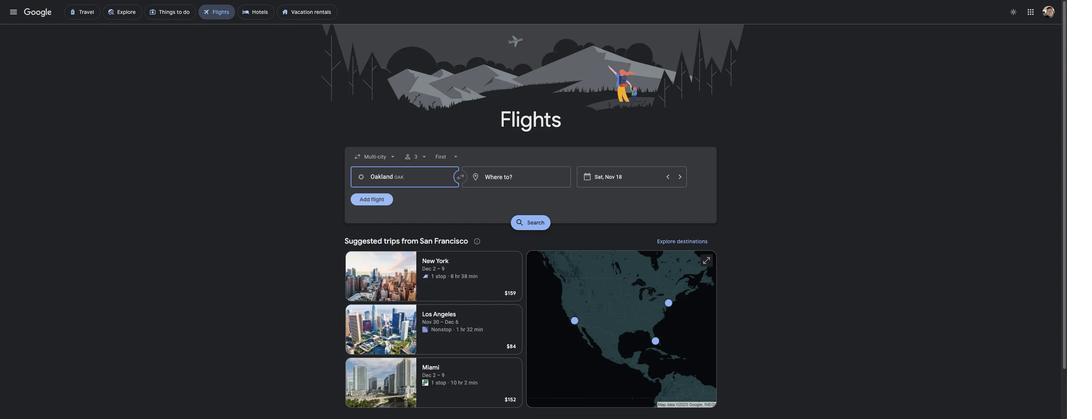 Task type: vqa. For each thing, say whether or not it's contained in the screenshot.


Task type: locate. For each thing, give the bounding box(es) containing it.
los
[[422, 311, 432, 319]]

1 vertical spatial stop
[[436, 380, 446, 386]]

2 stop from the top
[[436, 380, 446, 386]]

1 stop down new york dec 2 – 9
[[431, 274, 446, 280]]

explore destinations
[[657, 238, 708, 245]]

dec
[[422, 266, 432, 272], [422, 373, 432, 379]]

frontier image
[[422, 380, 428, 386]]

1 vertical spatial dec
[[422, 373, 432, 379]]

8 hr 38 min
[[451, 274, 478, 280]]

3 button
[[401, 148, 431, 166]]

2 – 9 inside new york dec 2 – 9
[[433, 266, 445, 272]]

0 vertical spatial hr
[[455, 274, 460, 280]]

nonstop
[[431, 327, 452, 333]]

hr right 8
[[455, 274, 460, 280]]

0 vertical spatial  image
[[453, 326, 455, 334]]

0 vertical spatial 1 stop
[[431, 274, 446, 280]]

miami
[[422, 364, 439, 372]]

min right 2
[[469, 380, 478, 386]]

None field
[[351, 150, 400, 164], [433, 150, 463, 164], [351, 150, 400, 164], [433, 150, 463, 164]]

suggested trips from san francisco region
[[345, 233, 717, 411]]

1 2 – 9 from the top
[[433, 266, 445, 272]]

8
[[451, 274, 454, 280]]

stop for york
[[436, 274, 446, 280]]

2 vertical spatial min
[[469, 380, 478, 386]]

2 – 9 down miami
[[433, 373, 445, 379]]

None text field
[[351, 167, 459, 188]]

min right 38
[[469, 274, 478, 280]]

1 dec from the top
[[422, 266, 432, 272]]

destinations
[[677, 238, 708, 245]]

dec up frontier and spirit image
[[422, 266, 432, 272]]

1 vertical spatial 2 – 9
[[433, 373, 445, 379]]

2 – 9 down york
[[433, 266, 445, 272]]

1 right frontier and spirit image
[[431, 274, 434, 280]]

2 2 – 9 from the top
[[433, 373, 445, 379]]

1 vertical spatial  image
[[448, 379, 449, 387]]

stop left 8
[[436, 274, 446, 280]]

1 for new
[[431, 274, 434, 280]]

1 vertical spatial min
[[474, 327, 483, 333]]

0 vertical spatial dec
[[422, 266, 432, 272]]

1 stop from the top
[[436, 274, 446, 280]]

explore destinations button
[[648, 233, 717, 251]]

Departure text field
[[595, 167, 661, 187]]

1 stop for york
[[431, 274, 446, 280]]

2 vertical spatial 1
[[431, 380, 434, 386]]

stop
[[436, 274, 446, 280], [436, 380, 446, 386]]

hr for miami
[[458, 380, 463, 386]]

0 vertical spatial stop
[[436, 274, 446, 280]]

2 1 stop from the top
[[431, 380, 446, 386]]

1 1 stop from the top
[[431, 274, 446, 280]]

miami dec 2 – 9
[[422, 364, 445, 379]]

min right 32
[[474, 327, 483, 333]]

1 stop down miami dec 2 – 9
[[431, 380, 446, 386]]

min
[[469, 274, 478, 280], [474, 327, 483, 333], [469, 380, 478, 386]]

1 down 6
[[456, 327, 459, 333]]

1
[[431, 274, 434, 280], [456, 327, 459, 333], [431, 380, 434, 386]]

2 dec from the top
[[422, 373, 432, 379]]

1 stop
[[431, 274, 446, 280], [431, 380, 446, 386]]

1 stop for dec
[[431, 380, 446, 386]]

hr for new york
[[455, 274, 460, 280]]

hr
[[455, 274, 460, 280], [461, 327, 466, 333], [458, 380, 463, 386]]

none text field inside flight 'search box'
[[351, 167, 459, 188]]

frontier and spirit image
[[422, 274, 428, 280]]

 image for miami
[[448, 379, 449, 387]]

1 right frontier "icon"
[[431, 380, 434, 386]]

0 vertical spatial 1
[[431, 274, 434, 280]]

stop for dec
[[436, 380, 446, 386]]

hr left 32
[[461, 327, 466, 333]]

dec up frontier "icon"
[[422, 373, 432, 379]]

1 vertical spatial hr
[[461, 327, 466, 333]]

add flight
[[360, 196, 384, 203]]

2 vertical spatial hr
[[458, 380, 463, 386]]

2 – 9
[[433, 266, 445, 272], [433, 373, 445, 379]]

hr left 2
[[458, 380, 463, 386]]

1 horizontal spatial  image
[[453, 326, 455, 334]]

3
[[415, 154, 418, 160]]

0 vertical spatial 2 – 9
[[433, 266, 445, 272]]

min for los angeles
[[474, 327, 483, 333]]

main menu image
[[9, 8, 18, 17]]

84 US dollars text field
[[507, 343, 516, 350]]

dec inside miami dec 2 – 9
[[422, 373, 432, 379]]

 image
[[448, 273, 449, 280]]

0 horizontal spatial  image
[[448, 379, 449, 387]]

 image
[[453, 326, 455, 334], [448, 379, 449, 387]]

1 vertical spatial 1 stop
[[431, 380, 446, 386]]

 image right nonstop
[[453, 326, 455, 334]]

search button
[[511, 215, 551, 230]]

 image left 10
[[448, 379, 449, 387]]

united image
[[422, 327, 428, 333]]

Flight search field
[[339, 147, 723, 233]]

0 vertical spatial min
[[469, 274, 478, 280]]

stop left 10
[[436, 380, 446, 386]]



Task type: describe. For each thing, give the bounding box(es) containing it.
30 – dec
[[433, 319, 454, 325]]

min for miami
[[469, 380, 478, 386]]

152 US dollars text field
[[505, 397, 516, 403]]

Where to? text field
[[462, 167, 571, 188]]

nov
[[422, 319, 432, 325]]

new
[[422, 258, 435, 265]]

1 hr 32 min
[[456, 327, 483, 333]]

suggested
[[345, 237, 382, 246]]

32
[[467, 327, 473, 333]]

san
[[420, 237, 433, 246]]

dec inside new york dec 2 – 9
[[422, 266, 432, 272]]

angeles
[[433, 311, 456, 319]]

flights
[[500, 107, 561, 133]]

6
[[456, 319, 459, 325]]

2
[[464, 380, 467, 386]]

1 for miami
[[431, 380, 434, 386]]

flight
[[371, 196, 384, 203]]

trips
[[384, 237, 400, 246]]

explore
[[657, 238, 676, 245]]

$159
[[505, 290, 516, 297]]

1 vertical spatial 1
[[456, 327, 459, 333]]

10
[[451, 380, 457, 386]]

$152
[[505, 397, 516, 403]]

hr for los angeles
[[461, 327, 466, 333]]

new york dec 2 – 9
[[422, 258, 449, 272]]

from
[[402, 237, 418, 246]]

york
[[436, 258, 449, 265]]

search
[[528, 219, 545, 226]]

add flight button
[[351, 194, 393, 206]]

38
[[461, 274, 467, 280]]

 image for los angeles
[[453, 326, 455, 334]]

2 – 9 inside miami dec 2 – 9
[[433, 373, 445, 379]]

los angeles nov 30 – dec 6
[[422, 311, 459, 325]]

change appearance image
[[1005, 3, 1023, 21]]

min for new york
[[469, 274, 478, 280]]

$84
[[507, 343, 516, 350]]

10 hr 2 min
[[451, 380, 478, 386]]

suggested trips from san francisco
[[345, 237, 468, 246]]

francisco
[[435, 237, 468, 246]]

add
[[360, 196, 370, 203]]

159 US dollars text field
[[505, 290, 516, 297]]



